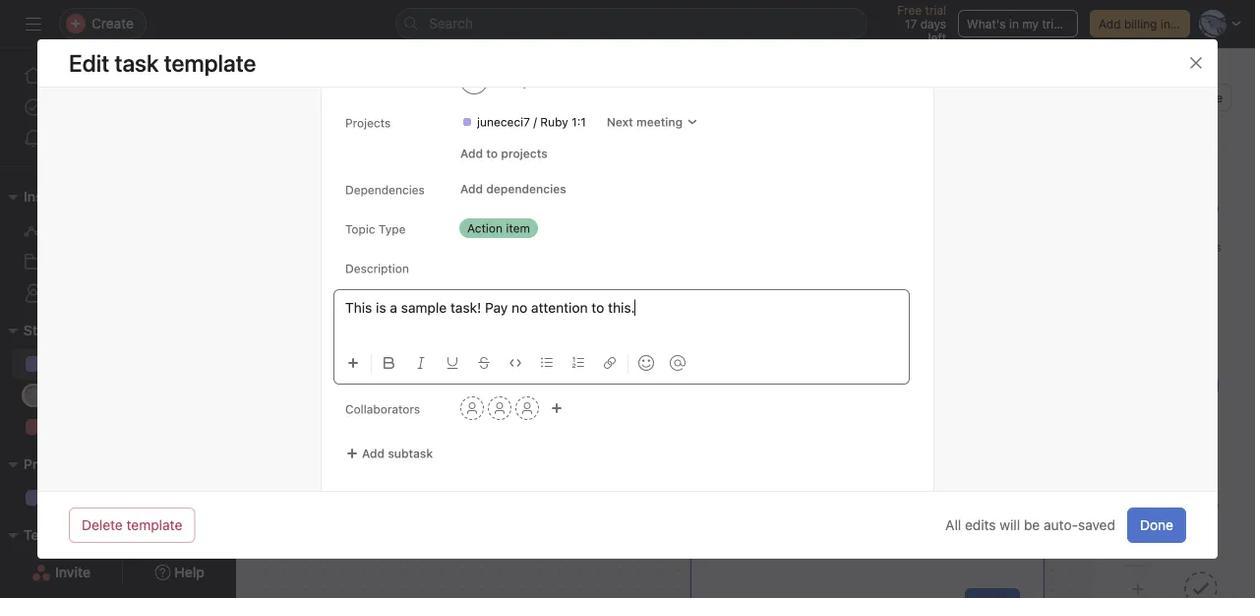 Task type: vqa. For each thing, say whether or not it's contained in the screenshot.
second moved from the top
no



Task type: locate. For each thing, give the bounding box(es) containing it.
0 vertical spatial junececi7
[[477, 115, 530, 129]]

to left this
[[1224, 398, 1236, 411]]

add for add dependencies
[[461, 182, 483, 196]]

7
[[496, 72, 504, 89]]

1 vertical spatial days
[[507, 72, 537, 89]]

move
[[1190, 398, 1221, 411]]

your
[[471, 319, 530, 356], [358, 405, 391, 424]]

junececi7 up the "add to projects"
[[477, 115, 530, 129]]

what's in my trial? button
[[959, 10, 1079, 37]]

tasks inside how are tasks being added to this project?
[[815, 271, 862, 294]]

to left projects
[[487, 147, 498, 160]]

0 horizontal spatial projects
[[24, 456, 77, 472]]

0 vertical spatial is
[[605, 72, 615, 89]]

calendar
[[615, 124, 674, 140]]

overview link
[[264, 121, 340, 143]]

1 horizontal spatial ruby
[[541, 115, 569, 129]]

process
[[449, 405, 507, 424]]

insights
[[24, 188, 75, 205]]

timeline link
[[505, 121, 576, 143]]

at mention image
[[670, 355, 686, 371]]

1:1 inside projects element
[[159, 490, 176, 506]]

/ inside projects element
[[115, 490, 120, 506]]

meeting
[[637, 115, 683, 129]]

trial
[[926, 3, 947, 17]]

in left my
[[1010, 17, 1020, 31]]

tasks inside when tasks move to this
[[1157, 398, 1187, 411]]

projects button
[[0, 453, 77, 476]]

1 vertical spatial ruby
[[123, 490, 155, 506]]

1 horizontal spatial in
[[1010, 17, 1020, 31]]

what's in my trial?
[[968, 17, 1070, 31]]

global element
[[0, 48, 236, 166]]

calendar link
[[599, 121, 674, 143]]

overview
[[280, 124, 340, 140]]

projects down ja
[[24, 456, 77, 472]]

strikethrough image
[[478, 357, 490, 369]]

when
[[1121, 398, 1154, 411]]

0 horizontal spatial days
[[507, 72, 537, 89]]

next meeting
[[607, 115, 683, 129]]

auto-
[[1044, 517, 1079, 533]]

4
[[1141, 346, 1148, 360]]

days inside free trial 17 days left
[[921, 17, 947, 31]]

this project?
[[814, 298, 923, 321]]

1 horizontal spatial 1:1
[[572, 115, 586, 129]]

0 vertical spatial /
[[534, 115, 537, 129]]

ruby
[[541, 115, 569, 129], [123, 490, 155, 506]]

list link
[[364, 121, 403, 143]]

0 horizontal spatial junececi7
[[51, 490, 112, 506]]

close image
[[1189, 55, 1205, 71]]

team
[[24, 527, 59, 543]]

numbered list image
[[573, 357, 585, 369]]

1 vertical spatial tasks
[[1216, 346, 1246, 360]]

ruby inside projects element
[[123, 490, 155, 506]]

in
[[1010, 17, 1020, 31], [413, 358, 437, 396]]

subtask
[[388, 447, 433, 461]]

0 horizontal spatial your
[[358, 405, 391, 424]]

0 horizontal spatial tasks
[[815, 271, 862, 294]]

tasks up this project?
[[815, 271, 862, 294]]

ju
[[279, 74, 292, 93]]

start
[[283, 319, 349, 356]]

days right 7
[[507, 72, 537, 89]]

1 horizontal spatial projects
[[345, 116, 391, 130]]

dependencies
[[487, 182, 567, 196]]

1 horizontal spatial tasks
[[1157, 398, 1187, 411]]

bulleted list image
[[541, 357, 553, 369]]

ruby down after
[[541, 115, 569, 129]]

junececi7 / ruby 1:1 link
[[12, 482, 224, 514]]

/ up delete template
[[115, 490, 120, 506]]

task!
[[451, 300, 482, 316]]

team's
[[395, 405, 445, 424]]

0 horizontal spatial junececi7 / ruby 1:1
[[51, 490, 176, 506]]

delete
[[82, 517, 123, 533]]

2 fields
[[1181, 240, 1222, 254]]

tasks right 'incomplete'
[[1216, 346, 1246, 360]]

1 vertical spatial projects
[[24, 456, 77, 472]]

your up add subtask button
[[358, 405, 391, 424]]

tasks left move
[[1157, 398, 1187, 411]]

days inside dropdown button
[[507, 72, 537, 89]]

1 vertical spatial junececi7
[[51, 490, 112, 506]]

created
[[619, 72, 667, 89]]

1 vertical spatial in
[[413, 358, 437, 396]]

is right remove from starred image
[[605, 72, 615, 89]]

1:1 up template
[[159, 490, 176, 506]]

insert an object image
[[347, 357, 359, 369]]

1 vertical spatial is
[[376, 300, 386, 316]]

to right added
[[981, 271, 999, 294]]

0 horizontal spatial ruby
[[123, 490, 155, 506]]

free
[[898, 3, 922, 17]]

ruby up delete template
[[123, 490, 155, 506]]

edits
[[966, 517, 997, 533]]

in left underline icon
[[413, 358, 437, 396]]

/
[[534, 115, 537, 129], [115, 490, 120, 506]]

add down board
[[461, 147, 483, 160]]

tasks for are
[[815, 271, 862, 294]]

collaborators
[[345, 403, 420, 416]]

junececi7 up delete
[[51, 490, 112, 506]]

what's
[[968, 17, 1006, 31]]

work flowing.
[[283, 425, 381, 443]]

to
[[487, 147, 498, 160], [981, 271, 999, 294], [592, 300, 605, 316], [1224, 398, 1236, 411]]

is
[[605, 72, 615, 89], [376, 300, 386, 316]]

home link
[[12, 60, 224, 92]]

due date
[[345, 75, 396, 89]]

trial?
[[1043, 17, 1070, 31]]

forms
[[1184, 529, 1219, 543]]

1 horizontal spatial is
[[605, 72, 615, 89]]

junececi7
[[477, 115, 530, 129], [51, 490, 112, 506]]

add up action
[[461, 182, 483, 196]]

1:1 down remove from starred image
[[572, 115, 586, 129]]

1 vertical spatial junececi7 / ruby 1:1
[[51, 490, 176, 506]]

board link
[[427, 121, 481, 143]]

junececi7 inside junececi7 / ruby 1:1 link
[[51, 490, 112, 506]]

task
[[574, 72, 601, 89]]

date
[[371, 75, 396, 89]]

0 vertical spatial 1:1
[[572, 115, 586, 129]]

junececi7 / ruby 1:1 up delete
[[51, 490, 176, 506]]

underline image
[[447, 357, 459, 369]]

0 vertical spatial days
[[921, 17, 947, 31]]

building
[[356, 319, 464, 356]]

0 horizontal spatial /
[[115, 490, 120, 506]]

in inside start building your workflow in two minutes automate your team's process and keep work flowing.
[[413, 358, 437, 396]]

italics image
[[415, 357, 427, 369]]

free trial 17 days left
[[898, 3, 947, 44]]

is inside dropdown button
[[605, 72, 615, 89]]

2 horizontal spatial tasks
[[1216, 346, 1246, 360]]

this is a sample task! pay no attention to this.
[[345, 300, 635, 316]]

1 horizontal spatial /
[[534, 115, 537, 129]]

info
[[1161, 17, 1182, 31]]

add inside button
[[461, 147, 483, 160]]

1:1
[[572, 115, 586, 129], [159, 490, 176, 506]]

add left 'subtask'
[[362, 447, 385, 461]]

0 horizontal spatial in
[[413, 358, 437, 396]]

when tasks move to this
[[1121, 398, 1256, 429]]

toolbar
[[340, 341, 910, 385]]

add
[[1099, 17, 1121, 31], [461, 147, 483, 160], [461, 182, 483, 196], [362, 447, 385, 461]]

junececi7 / ruby 1:1 up projects
[[477, 115, 586, 129]]

add for add subtask
[[362, 447, 385, 461]]

add or remove collaborators image
[[551, 403, 563, 414]]

automate
[[283, 405, 354, 424]]

pay
[[485, 300, 508, 316]]

2 vertical spatial tasks
[[1157, 398, 1187, 411]]

to inside when tasks move to this
[[1224, 398, 1236, 411]]

None text field
[[366, 66, 548, 101]]

/ up projects
[[534, 115, 537, 129]]

1 vertical spatial /
[[115, 490, 120, 506]]

1 horizontal spatial days
[[921, 17, 947, 31]]

1 horizontal spatial junececi7 / ruby 1:1
[[477, 115, 586, 129]]

be
[[1024, 517, 1041, 533]]

junececi7 / ruby 1:1
[[477, 115, 586, 129], [51, 490, 176, 506]]

add left billing
[[1099, 17, 1121, 31]]

projects
[[501, 147, 548, 160]]

0 vertical spatial tasks
[[815, 271, 862, 294]]

is left a
[[376, 300, 386, 316]]

remove image
[[675, 73, 691, 89]]

add for add to projects
[[461, 147, 483, 160]]

0 vertical spatial your
[[471, 319, 530, 356]]

1 vertical spatial 1:1
[[159, 490, 176, 506]]

all edits will be auto-saved
[[946, 517, 1116, 533]]

0 vertical spatial in
[[1010, 17, 1020, 31]]

add billing info button
[[1090, 10, 1191, 37]]

fields
[[1192, 240, 1222, 254]]

to inside add to projects button
[[487, 147, 498, 160]]

two minutes
[[444, 358, 608, 396]]

add subtask button
[[338, 440, 442, 467]]

your up code icon
[[471, 319, 530, 356]]

0 horizontal spatial 1:1
[[159, 490, 176, 506]]

attention
[[531, 300, 588, 316]]

days right "17" at the top
[[921, 17, 947, 31]]

projects down due date
[[345, 116, 391, 130]]

projects
[[345, 116, 391, 130], [24, 456, 77, 472]]



Task type: describe. For each thing, give the bounding box(es) containing it.
added
[[920, 271, 977, 294]]

home
[[51, 67, 89, 84]]

done
[[1141, 517, 1174, 533]]

starred
[[24, 322, 72, 339]]

0 vertical spatial ruby
[[541, 115, 569, 129]]

left
[[929, 31, 947, 44]]

workflow
[[283, 358, 406, 396]]

item
[[506, 221, 530, 235]]

invite button
[[19, 555, 104, 591]]

edit task template
[[69, 49, 256, 77]]

7 days after task is created button
[[452, 63, 700, 98]]

code image
[[510, 357, 522, 369]]

ja
[[27, 389, 40, 403]]

next
[[607, 115, 634, 129]]

due
[[345, 75, 368, 89]]

topic
[[345, 222, 375, 236]]

dependencies
[[345, 183, 425, 197]]

will
[[1000, 517, 1021, 533]]

next meeting button
[[598, 108, 708, 136]]

team button
[[0, 524, 59, 547]]

billing
[[1125, 17, 1158, 31]]

this
[[345, 300, 372, 316]]

edit
[[69, 49, 109, 77]]

2
[[1181, 240, 1188, 254]]

projects inside projects "dropdown button"
[[24, 456, 77, 472]]

add billing info
[[1099, 17, 1182, 31]]

0 vertical spatial junececi7 / ruby 1:1
[[477, 115, 586, 129]]

add dependencies
[[461, 182, 567, 196]]

insights button
[[0, 185, 75, 209]]

are
[[782, 271, 810, 294]]

list
[[380, 124, 403, 140]]

remove from starred image
[[586, 76, 602, 92]]

rules
[[1186, 337, 1217, 350]]

emoji image
[[639, 355, 654, 371]]

1 vertical spatial your
[[358, 405, 391, 424]]

insights element
[[0, 179, 236, 313]]

action item
[[467, 221, 530, 235]]

bold image
[[384, 357, 396, 369]]

junececi7 / ruby 1:1 inside projects element
[[51, 490, 176, 506]]

done button
[[1128, 508, 1187, 543]]

1 horizontal spatial junececi7
[[477, 115, 530, 129]]

all
[[946, 517, 962, 533]]

0 horizontal spatial is
[[376, 300, 386, 316]]

17
[[905, 17, 918, 31]]

timeline
[[521, 124, 576, 140]]

this.
[[608, 300, 635, 316]]

action
[[467, 221, 503, 235]]

keep
[[542, 405, 577, 424]]

4 incomplete tasks
[[1141, 346, 1246, 360]]

after
[[541, 72, 571, 89]]

no
[[512, 300, 528, 316]]

start building your workflow in two minutes automate your team's process and keep work flowing.
[[283, 319, 608, 443]]

add dependencies button
[[452, 175, 575, 203]]

search list box
[[396, 8, 868, 39]]

0 vertical spatial projects
[[345, 116, 391, 130]]

7 days after task is created
[[496, 72, 667, 89]]

tasks for incomplete
[[1216, 346, 1246, 360]]

add to projects
[[461, 147, 548, 160]]

projects element
[[0, 447, 236, 518]]

add for add billing info
[[1099, 17, 1121, 31]]

sample
[[401, 300, 447, 316]]

link image
[[604, 357, 616, 369]]

hide sidebar image
[[26, 16, 41, 31]]

incomplete
[[1152, 346, 1213, 360]]

saved
[[1079, 517, 1116, 533]]

to inside how are tasks being added to this project?
[[981, 271, 999, 294]]

this
[[1239, 398, 1256, 411]]

ra
[[319, 74, 339, 93]]

to left this.
[[592, 300, 605, 316]]

and
[[511, 405, 538, 424]]

how are tasks being added to this project?
[[737, 271, 999, 321]]

in inside "button"
[[1010, 17, 1020, 31]]

invite
[[55, 564, 91, 581]]

1 horizontal spatial your
[[471, 319, 530, 356]]

delete template button
[[69, 508, 195, 543]]

topic type
[[345, 222, 406, 236]]

type
[[379, 222, 406, 236]]

starred button
[[0, 319, 72, 342]]

add subtask
[[362, 447, 433, 461]]

template
[[127, 517, 182, 533]]

being
[[866, 271, 916, 294]]

task template
[[115, 49, 256, 77]]

search
[[429, 15, 473, 31]]

my
[[1023, 17, 1039, 31]]

starred element
[[0, 313, 236, 447]]

a
[[390, 300, 398, 316]]

description
[[345, 262, 409, 276]]



